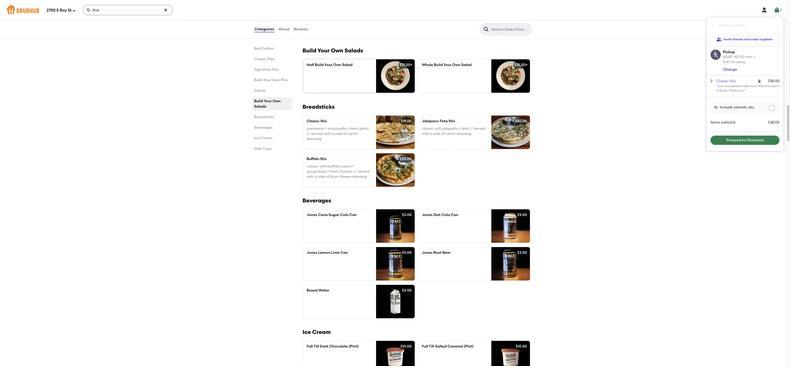 Task type: vqa. For each thing, say whether or not it's contained in the screenshot.
the right $20.00
yes



Task type: locate. For each thing, give the bounding box(es) containing it.
lime
[[331, 251, 340, 255]]

1 horizontal spatial ice cream
[[303, 329, 331, 336]]

pies for signature pies
[[272, 67, 279, 72]]

2 horizontal spatial ranch
[[771, 69, 779, 73]]

ranch inside can you please make sure that the ranch is there, thank you!
[[771, 69, 779, 73]]

Search Zeeks Pizza Capitol Hill search field
[[491, 27, 530, 32]]

fresh left garlic
[[350, 127, 358, 131]]

2 horizontal spatial classic
[[717, 64, 729, 68]]

1 horizontal spatial $10.00
[[516, 345, 527, 349]]

(pint)
[[349, 345, 359, 349], [464, 345, 474, 349]]

invite friends and order together
[[724, 22, 773, 26]]

breadsticks up parmesan
[[303, 104, 335, 110]]

served inside classic with buffalo sauce  • gorgonzola  •  fresh cilantro // served with a side of blue cheese dressing
[[358, 170, 370, 174]]

invite friends and order together button
[[717, 20, 773, 29]]

pies for classic pies
[[268, 57, 275, 61]]

1 vertical spatial fresh
[[330, 170, 338, 174]]

breadsticks inside tab
[[254, 115, 274, 119]]

of left blue
[[326, 175, 330, 179]]

a inside classic with buffalo sauce  • gorgonzola  •  fresh cilantro // served with a side of blue cheese dressing
[[315, 175, 317, 179]]

$10.00 for full tilt dark chocolate (pint)
[[401, 345, 412, 349]]

svg image inside 2 button
[[774, 7, 780, 13]]

0 horizontal spatial dressing
[[307, 137, 321, 141]]

pies inside signature pies tab
[[272, 67, 279, 72]]

of down mozzarella at the top of page
[[343, 132, 347, 136]]

0 horizontal spatial cola
[[340, 213, 349, 218]]

2 horizontal spatial //
[[469, 127, 473, 131]]

served right feta
[[474, 127, 486, 131]]

Search for food, convenience, alcohol... search field
[[83, 5, 173, 15]]

stix up jalapeño
[[449, 119, 455, 124]]

e
[[57, 8, 59, 13]]

0 vertical spatial classic stix
[[717, 64, 736, 68]]

1 horizontal spatial full
[[422, 345, 428, 349]]

of
[[343, 132, 347, 136], [441, 132, 445, 136], [326, 175, 330, 179]]

build
[[303, 47, 316, 54], [315, 63, 324, 67], [434, 63, 443, 67], [254, 78, 263, 82], [254, 99, 263, 103]]

2 vertical spatial pies
[[281, 78, 288, 82]]

signature pies
[[254, 67, 279, 72]]

1 horizontal spatial classic
[[422, 127, 434, 131]]

1 horizontal spatial a
[[332, 132, 334, 136]]

fresh
[[350, 127, 358, 131], [330, 170, 338, 174]]

beverages up cane
[[303, 198, 331, 204]]

1 vertical spatial classic stix
[[307, 119, 327, 124]]

0 vertical spatial breadsticks
[[303, 104, 335, 110]]

0 horizontal spatial //
[[307, 132, 311, 136]]

breadsticks up the "beverages" "tab"
[[254, 115, 274, 119]]

0 horizontal spatial of
[[326, 175, 330, 179]]

1 (pint) from the left
[[349, 345, 359, 349]]

a down mozzarella at the top of page
[[332, 132, 334, 136]]

• inside pickup asap, 40–50 min • 0.47 mi away
[[753, 40, 755, 44]]

1 vertical spatial dressing
[[307, 137, 321, 141]]

1 horizontal spatial ranch
[[446, 132, 456, 136]]

0 vertical spatial served
[[474, 127, 486, 131]]

1 horizontal spatial side
[[335, 132, 342, 136]]

side down gorgonzola
[[318, 175, 325, 179]]

and
[[744, 22, 750, 26]]

0 horizontal spatial classic stix
[[307, 119, 327, 124]]

full for full tilt dark chocolate (pint)
[[307, 345, 313, 349]]

mozzarella
[[328, 127, 347, 131]]

2
[[780, 8, 782, 12]]

1 full from the left
[[307, 345, 313, 349]]

classic down jalapeno
[[422, 127, 434, 131]]

min
[[746, 40, 752, 44]]

1 horizontal spatial +
[[526, 63, 528, 67]]

a
[[332, 132, 334, 136], [430, 132, 433, 136], [315, 175, 317, 179]]

svg image
[[762, 7, 768, 13], [164, 8, 168, 12]]

svg image
[[774, 7, 780, 13], [87, 8, 91, 12], [73, 9, 76, 12], [714, 90, 718, 94]]

2 + from the left
[[526, 63, 528, 67]]

classic inside classic with buffalo sauce  • gorgonzola  •  fresh cilantro // served with a side of blue cheese dressing
[[307, 164, 319, 169]]

boxed water image
[[376, 285, 415, 319]]

2 vertical spatial classic
[[307, 119, 320, 124]]

beverages up ice cream tab
[[254, 126, 273, 130]]

ranch
[[771, 69, 779, 73], [348, 132, 358, 136], [446, 132, 456, 136]]

is
[[717, 73, 719, 77]]

1 horizontal spatial $20.00
[[515, 119, 527, 124]]

half build your own salad image
[[376, 60, 415, 93]]

a down gorgonzola
[[315, 175, 317, 179]]

cream
[[260, 136, 273, 141], [312, 329, 331, 336]]

$3.00 for cola
[[518, 213, 527, 218]]

dressing down parmesan
[[307, 137, 321, 141]]

0 horizontal spatial fresh
[[330, 170, 338, 174]]

18th green image
[[376, 3, 415, 37]]

classic
[[422, 127, 434, 131], [307, 164, 319, 169]]

subtotal
[[721, 105, 736, 109]]

0 horizontal spatial beverages
[[254, 126, 273, 130]]

2 (pint) from the left
[[464, 345, 474, 349]]

• right min
[[753, 40, 755, 44]]

(pint) right caramel
[[464, 345, 474, 349]]

2 horizontal spatial of
[[441, 132, 445, 136]]

dressing right the cheese
[[352, 175, 367, 179]]

0 horizontal spatial ice
[[254, 136, 260, 141]]

dressing down feta
[[457, 132, 472, 136]]

classic up you
[[717, 64, 729, 68]]

2 horizontal spatial a
[[430, 132, 433, 136]]

with up gorgonzola
[[319, 164, 327, 169]]

0 vertical spatial dressing
[[457, 132, 472, 136]]

0 vertical spatial cream
[[260, 136, 273, 141]]

$15.00 +
[[515, 63, 528, 67]]

jones left root
[[422, 251, 433, 255]]

0 horizontal spatial ranch
[[348, 132, 358, 136]]

1 horizontal spatial cream
[[312, 329, 331, 336]]

jones root beer
[[422, 251, 451, 255]]

2 button
[[774, 5, 782, 15]]

2 full from the left
[[422, 345, 428, 349]]

1 vertical spatial classic
[[717, 64, 729, 68]]

cheese
[[339, 175, 351, 179]]

+
[[410, 63, 413, 67], [526, 63, 528, 67]]

cane
[[318, 213, 328, 218]]

classic stix up you
[[717, 64, 736, 68]]

2 horizontal spatial served
[[474, 127, 486, 131]]

1 vertical spatial breadsticks
[[254, 115, 274, 119]]

classic stix up parmesan
[[307, 119, 327, 124]]

2 tilt from the left
[[429, 345, 435, 349]]

cola right diet
[[442, 213, 450, 218]]

tooltip containing pickup
[[707, 14, 784, 136]]

1 horizontal spatial //
[[353, 170, 357, 174]]

0 horizontal spatial $10.00
[[401, 345, 412, 349]]

ice cream
[[254, 136, 273, 141], [303, 329, 331, 336]]

// right cilantro
[[353, 170, 357, 174]]

0 horizontal spatial $20.00
[[400, 157, 412, 161]]

friends
[[733, 22, 743, 26]]

sure
[[751, 69, 757, 73]]

1 horizontal spatial classic
[[307, 119, 320, 124]]

pies
[[268, 57, 275, 61], [272, 67, 279, 72], [281, 78, 288, 82]]

// right feta
[[469, 127, 473, 131]]

served inside parmesan •  mozzarella • fresh garlic // served with a side of ranch dressing
[[311, 132, 323, 136]]

pies down signature pies tab
[[281, 78, 288, 82]]

ice
[[254, 136, 260, 141], [303, 329, 311, 336]]

$20.00 for classic with buffalo sauce  • gorgonzola  •  fresh cilantro // served with a side of blue cheese dressing
[[400, 157, 412, 161]]

tooltip
[[707, 14, 784, 136]]

0 horizontal spatial svg image
[[164, 8, 168, 12]]

can inside can you please make sure that the ranch is there, thank you!
[[718, 69, 724, 73]]

ice inside tab
[[254, 136, 260, 141]]

1 + from the left
[[410, 63, 413, 67]]

0 horizontal spatial cream
[[260, 136, 273, 141]]

fresh down buffalo
[[330, 170, 338, 174]]

can right sugar in the bottom left of the page
[[349, 213, 357, 218]]

jones left diet
[[422, 213, 433, 218]]

0 vertical spatial //
[[469, 127, 473, 131]]

your down salads tab
[[264, 99, 272, 103]]

1 vertical spatial cream
[[312, 329, 331, 336]]

1 vertical spatial //
[[307, 132, 311, 136]]

served inside classic with jalapeño  •  feta // served with a side of ranch dressing
[[474, 127, 486, 131]]

ice cream up dark
[[303, 329, 331, 336]]

1 vertical spatial pies
[[272, 67, 279, 72]]

2 vertical spatial served
[[358, 170, 370, 174]]

stix up please on the right of page
[[730, 64, 736, 68]]

1 horizontal spatial beverages
[[303, 198, 331, 204]]

search icon image
[[483, 26, 490, 32]]

tilt left salted
[[429, 345, 435, 349]]

0 horizontal spatial +
[[410, 63, 413, 67]]

categories
[[255, 27, 274, 31]]

build your own salads up breadsticks tab
[[254, 99, 281, 109]]

1 vertical spatial salads
[[254, 89, 266, 93]]

1 vertical spatial classic
[[307, 164, 319, 169]]

0 vertical spatial classic
[[422, 127, 434, 131]]

1 tilt from the left
[[314, 345, 319, 349]]

full tilt dark chocolate (pint)
[[307, 345, 359, 349]]

tilt
[[314, 345, 319, 349], [429, 345, 435, 349]]

0 vertical spatial ice
[[254, 136, 260, 141]]

build your own salads up the half build your own salad
[[303, 47, 363, 54]]

own
[[331, 47, 343, 54], [333, 63, 341, 67], [453, 63, 461, 67], [272, 78, 280, 82], [273, 99, 281, 103]]

fresh inside parmesan •  mozzarella • fresh garlic // served with a side of ranch dressing
[[350, 127, 358, 131]]

• left feta
[[459, 127, 461, 131]]

main navigation navigation
[[0, 0, 787, 20]]

classic up parmesan
[[307, 119, 320, 124]]

0 horizontal spatial build your own salads
[[254, 99, 281, 109]]

1 vertical spatial beverages
[[303, 198, 331, 204]]

salads tab
[[254, 88, 290, 93]]

0 horizontal spatial classic
[[307, 164, 319, 169]]

classic
[[254, 57, 267, 61], [717, 64, 729, 68], [307, 119, 320, 124]]

0 vertical spatial pies
[[268, 57, 275, 61]]

2 $10.00 from the left
[[516, 345, 527, 349]]

full left dark
[[307, 345, 313, 349]]

$3.00 for sugar
[[402, 213, 412, 218]]

40–50
[[734, 40, 745, 44]]

you!
[[738, 73, 744, 77]]

1 horizontal spatial of
[[343, 132, 347, 136]]

$20.00
[[515, 119, 527, 124], [400, 157, 412, 161]]

thank
[[729, 73, 738, 77]]

0 vertical spatial classic
[[254, 57, 267, 61]]

//
[[469, 127, 473, 131], [307, 132, 311, 136], [353, 170, 357, 174]]

classic up gorgonzola
[[307, 164, 319, 169]]

0 horizontal spatial salad
[[342, 63, 353, 67]]

0 horizontal spatial tilt
[[314, 345, 319, 349]]

0 horizontal spatial a
[[315, 175, 317, 179]]

0 horizontal spatial (pint)
[[349, 345, 359, 349]]

1 vertical spatial $20.00
[[400, 157, 412, 161]]

0 vertical spatial beverages
[[254, 126, 273, 130]]

(pint) right chocolate
[[349, 345, 359, 349]]

side
[[335, 132, 342, 136], [433, 132, 441, 136], [318, 175, 325, 179]]

your up the half build your own salad
[[318, 47, 330, 54]]

classic inside classic with jalapeño  •  feta // served with a side of ranch dressing
[[422, 127, 434, 131]]

jones left cane
[[307, 213, 317, 218]]

stix inside tooltip
[[730, 64, 736, 68]]

with inside parmesan •  mozzarella • fresh garlic // served with a side of ranch dressing
[[324, 132, 331, 136]]

pies inside classic pies tab
[[268, 57, 275, 61]]

$12.50 +
[[400, 63, 413, 67]]

reviews
[[294, 27, 308, 31]]

invite
[[724, 22, 732, 26]]

1 $10.00 from the left
[[401, 345, 412, 349]]

0 vertical spatial ice cream
[[254, 136, 273, 141]]

dressing inside classic with buffalo sauce  • gorgonzola  •  fresh cilantro // served with a side of blue cheese dressing
[[352, 175, 367, 179]]

classic up signature
[[254, 57, 267, 61]]

with down mozzarella at the top of page
[[324, 132, 331, 136]]

about button
[[278, 20, 290, 39]]

(pint) for full tilt dark chocolate (pint)
[[349, 345, 359, 349]]

proceed to checkout
[[727, 123, 764, 127]]

0 horizontal spatial breadsticks
[[254, 115, 274, 119]]

2 salad from the left
[[462, 63, 472, 67]]

0 vertical spatial $20.00
[[515, 119, 527, 124]]

buffalo stix image
[[376, 154, 415, 187]]

jalapeno feta stix image
[[492, 116, 530, 149]]

served right cilantro
[[358, 170, 370, 174]]

build your own salads tab
[[254, 99, 290, 109]]

of down jalapeño
[[441, 132, 445, 136]]

1 horizontal spatial dressing
[[352, 175, 367, 179]]

tilt left dark
[[314, 345, 319, 349]]

side down mozzarella at the top of page
[[335, 132, 342, 136]]

people icon image
[[717, 22, 722, 27]]

cream up dark
[[312, 329, 331, 336]]

best
[[254, 46, 262, 51]]

build down signature
[[254, 78, 263, 82]]

full left salted
[[422, 345, 428, 349]]

2 vertical spatial //
[[353, 170, 357, 174]]

jones diet cola can
[[422, 213, 458, 218]]

beverages tab
[[254, 125, 290, 130]]

1 vertical spatial served
[[311, 132, 323, 136]]

pies down best sellers tab
[[268, 57, 275, 61]]

0 horizontal spatial served
[[311, 132, 323, 136]]

side down jalapeno feta stix at the right top of page
[[433, 132, 441, 136]]

0 horizontal spatial classic
[[254, 57, 267, 61]]

1 horizontal spatial tilt
[[429, 345, 435, 349]]

classic with buffalo sauce  • gorgonzola  •  fresh cilantro // served with a side of blue cheese dressing
[[307, 164, 370, 179]]

served down parmesan
[[311, 132, 323, 136]]

stix up parmesan
[[321, 119, 327, 124]]

2 horizontal spatial side
[[433, 132, 441, 136]]

2 horizontal spatial dressing
[[457, 132, 472, 136]]

boxed water
[[307, 289, 329, 293]]

cola right sugar in the bottom left of the page
[[340, 213, 349, 218]]

$3.00
[[402, 213, 412, 218], [518, 213, 527, 218], [402, 251, 412, 255], [518, 251, 527, 255], [402, 289, 412, 293]]

served
[[474, 127, 486, 131], [311, 132, 323, 136], [358, 170, 370, 174]]

can right diet
[[451, 213, 458, 218]]

ice cream up side cups
[[254, 136, 273, 141]]

1 salad from the left
[[342, 63, 353, 67]]

1 vertical spatial build your own salads
[[254, 99, 281, 109]]

classic for classic with buffalo sauce  • gorgonzola  •  fresh cilantro // served with a side of blue cheese dressing
[[307, 164, 319, 169]]

0 horizontal spatial side
[[318, 175, 325, 179]]

2 vertical spatial dressing
[[352, 175, 367, 179]]

1 horizontal spatial cola
[[442, 213, 450, 218]]

cream up cups
[[260, 136, 273, 141]]

1 horizontal spatial (pint)
[[464, 345, 474, 349]]

1 horizontal spatial served
[[358, 170, 370, 174]]

can up there, at the top
[[718, 69, 724, 73]]

0 vertical spatial build your own salads
[[303, 47, 363, 54]]

full tilt salted caramel (pint) image
[[492, 342, 530, 367]]

jones lemon lime can image
[[376, 248, 415, 281]]

1 horizontal spatial fresh
[[350, 127, 358, 131]]

jones left lemon
[[307, 251, 317, 255]]

include
[[720, 90, 733, 94]]

1 horizontal spatial classic stix
[[717, 64, 736, 68]]

cola
[[340, 213, 349, 218], [442, 213, 450, 218]]

0 horizontal spatial full
[[307, 345, 313, 349]]

classic inside classic pies tab
[[254, 57, 267, 61]]

classic stix inside tooltip
[[717, 64, 736, 68]]

salad
[[342, 63, 353, 67], [462, 63, 472, 67]]

0 vertical spatial fresh
[[350, 127, 358, 131]]

0 horizontal spatial ice cream
[[254, 136, 273, 141]]

a down jalapeno
[[430, 132, 433, 136]]

st
[[68, 8, 72, 13]]

// down parmesan
[[307, 132, 311, 136]]

buffalo stix
[[307, 157, 327, 161]]

dressing inside parmesan •  mozzarella • fresh garlic // served with a side of ranch dressing
[[307, 137, 321, 141]]

side cups
[[254, 147, 272, 151]]

sauce
[[341, 164, 351, 169]]

1 horizontal spatial salad
[[462, 63, 472, 67]]

best sellers tab
[[254, 46, 290, 51]]

side
[[254, 147, 262, 151]]

full
[[307, 345, 313, 349], [422, 345, 428, 349]]

beverages inside "tab"
[[254, 126, 273, 130]]

beverages
[[254, 126, 273, 130], [303, 198, 331, 204]]

pies down classic pies tab
[[272, 67, 279, 72]]

beer
[[443, 251, 451, 255]]

of inside classic with jalapeño  •  feta // served with a side of ranch dressing
[[441, 132, 445, 136]]

with
[[435, 127, 442, 131], [324, 132, 331, 136], [422, 132, 429, 136], [319, 164, 327, 169], [307, 175, 314, 179]]

1 horizontal spatial ice
[[303, 329, 311, 336]]

• right mozzarella at the top of page
[[348, 127, 349, 131]]

1 horizontal spatial breadsticks
[[303, 104, 335, 110]]

full tilt salted caramel (pint)
[[422, 345, 474, 349]]

+ for $12.50
[[410, 63, 413, 67]]



Task type: describe. For each thing, give the bounding box(es) containing it.
jones root beer image
[[492, 248, 530, 281]]

ranch inside parmesan •  mozzarella • fresh garlic // served with a side of ranch dressing
[[348, 132, 358, 136]]

categories button
[[254, 20, 275, 39]]

$15.00
[[515, 63, 526, 67]]

there,
[[720, 73, 728, 77]]

away
[[736, 45, 746, 49]]

roy
[[60, 8, 67, 13]]

1 horizontal spatial svg image
[[762, 7, 768, 13]]

your right half
[[325, 63, 332, 67]]

fresh inside classic with buffalo sauce  • gorgonzola  •  fresh cilantro // served with a side of blue cheese dressing
[[330, 170, 338, 174]]

signature
[[254, 67, 271, 72]]

best sellers
[[254, 46, 274, 51]]

classic for classic pies tab
[[254, 57, 267, 61]]

root
[[434, 251, 442, 255]]

gorgonzola
[[307, 170, 327, 174]]

chocolate
[[329, 345, 348, 349]]

caramel
[[448, 345, 463, 349]]

with down jalapeno feta stix at the right top of page
[[435, 127, 442, 131]]

sugar
[[329, 213, 339, 218]]

salad for half build your own salad
[[342, 63, 353, 67]]

jones for jones lemon lime can
[[307, 251, 317, 255]]

2700 e roy st
[[47, 8, 72, 13]]

whole
[[422, 63, 433, 67]]

buffalo
[[328, 164, 340, 169]]

side inside classic with buffalo sauce  • gorgonzola  •  fresh cilantro // served with a side of blue cheese dressing
[[318, 175, 325, 179]]

jones lemon lime can
[[307, 251, 348, 255]]

2 vertical spatial salads
[[254, 104, 266, 109]]

mi
[[731, 45, 735, 49]]

buffalo
[[307, 157, 319, 161]]

side inside classic with jalapeño  •  feta // served with a side of ranch dressing
[[433, 132, 441, 136]]

jalapeño
[[443, 127, 458, 131]]

utensils,
[[734, 90, 748, 94]]

you
[[725, 69, 730, 73]]

your down 'signature pies'
[[264, 78, 271, 82]]

breadsticks tab
[[254, 115, 290, 120]]

salted
[[435, 345, 447, 349]]

half
[[307, 63, 314, 67]]

ranch inside classic with jalapeño  •  feta // served with a side of ranch dressing
[[446, 132, 456, 136]]

jalapeno
[[422, 119, 439, 124]]

tilt for salted
[[429, 345, 435, 349]]

jones cane sugar cola can image
[[376, 210, 415, 243]]

feta
[[440, 119, 448, 124]]

+ for $15.00
[[526, 63, 528, 67]]

together
[[760, 22, 773, 26]]

a inside classic with jalapeño  •  feta // served with a side of ranch dressing
[[430, 132, 433, 136]]

build your own salads inside tab
[[254, 99, 281, 109]]

items subtotal
[[711, 105, 736, 109]]

jones for jones cane sugar cola can
[[307, 213, 317, 218]]

0.47
[[723, 45, 730, 49]]

dark
[[320, 345, 329, 349]]

of inside classic with buffalo sauce  • gorgonzola  •  fresh cilantro // served with a side of blue cheese dressing
[[326, 175, 330, 179]]

// inside classic with jalapeño  •  feta // served with a side of ranch dressing
[[469, 127, 473, 131]]

etc.
[[749, 90, 755, 94]]

jalapeno feta stix
[[422, 119, 455, 124]]

diet
[[434, 213, 441, 218]]

$3.00 for beer
[[518, 251, 527, 255]]

half build your own salad
[[307, 63, 353, 67]]

1 vertical spatial ice
[[303, 329, 311, 336]]

classic with jalapeño  •  feta // served with a side of ranch dressing
[[422, 127, 486, 136]]

build right half
[[315, 63, 324, 67]]

garlic
[[359, 127, 369, 131]]

$10.00 for full tilt salted caramel (pint)
[[516, 345, 527, 349]]

cilantro
[[339, 170, 352, 174]]

• down buffalo
[[327, 170, 329, 174]]

$19.00
[[401, 119, 412, 124]]

include utensils, etc.
[[720, 90, 755, 94]]

blue
[[330, 175, 338, 179]]

$12.50
[[400, 63, 410, 67]]

1 cola from the left
[[340, 213, 349, 218]]

• inside classic with jalapeño  •  feta // served with a side of ranch dressing
[[459, 127, 461, 131]]

change
[[723, 52, 737, 57]]

pickup icon image
[[711, 34, 721, 45]]

lemon
[[318, 251, 330, 255]]

$20.00 for classic with jalapeño  •  feta // served with a side of ranch dressing
[[515, 119, 527, 124]]

checkout
[[747, 123, 764, 127]]

full for full tilt salted caramel (pint)
[[422, 345, 428, 349]]

build your own pies
[[254, 78, 288, 82]]

0 vertical spatial salads
[[345, 47, 363, 54]]

classic for classic with jalapeño  •  feta // served with a side of ranch dressing
[[422, 127, 434, 131]]

whole build your own salad image
[[492, 60, 530, 93]]

pickup
[[723, 34, 735, 39]]

tilt for dark
[[314, 345, 319, 349]]

pies inside build your own pies tab
[[281, 78, 288, 82]]

full tilt dark chocolate (pint) image
[[376, 342, 415, 367]]

2700
[[47, 8, 56, 13]]

cream inside tab
[[260, 136, 273, 141]]

• right parmesan
[[326, 127, 327, 131]]

about
[[279, 27, 290, 31]]

classic for classic stix link
[[717, 64, 729, 68]]

make
[[742, 69, 750, 73]]

change button
[[723, 52, 737, 57]]

salad for whole build your own salad
[[462, 63, 472, 67]]

reviews button
[[294, 20, 309, 39]]

// inside parmesan •  mozzarella • fresh garlic // served with a side of ranch dressing
[[307, 132, 311, 136]]

dressing inside classic with jalapeño  •  feta // served with a side of ranch dressing
[[457, 132, 472, 136]]

your right whole
[[444, 63, 452, 67]]

signature pies tab
[[254, 67, 290, 72]]

boxed
[[307, 289, 318, 293]]

build your own pies tab
[[254, 77, 290, 83]]

pickup asap, 40–50 min • 0.47 mi away
[[723, 34, 755, 49]]

build down salads tab
[[254, 99, 263, 103]]

(pint) for full tilt salted caramel (pint)
[[464, 345, 474, 349]]

1 horizontal spatial build your own salads
[[303, 47, 363, 54]]

please
[[731, 69, 741, 73]]

$3.00 for lime
[[402, 251, 412, 255]]

of inside parmesan •  mozzarella • fresh garlic // served with a side of ranch dressing
[[343, 132, 347, 136]]

// inside classic with buffalo sauce  • gorgonzola  •  fresh cilantro // served with a side of blue cheese dressing
[[353, 170, 357, 174]]

classic stix link
[[717, 64, 736, 68]]

ice cream tab
[[254, 136, 290, 141]]

classic pies
[[254, 57, 275, 61]]

stix right buffalo
[[320, 157, 327, 161]]

whole build your own salad
[[422, 63, 472, 67]]

side inside parmesan •  mozzarella • fresh garlic // served with a side of ranch dressing
[[335, 132, 342, 136]]

jones for jones diet cola can
[[422, 213, 433, 218]]

classic stix image
[[376, 116, 415, 149]]

2 cola from the left
[[442, 213, 450, 218]]

jones for jones root beer
[[422, 251, 433, 255]]

a inside parmesan •  mozzarella • fresh garlic // served with a side of ranch dressing
[[332, 132, 334, 136]]

to
[[742, 123, 746, 127]]

order
[[751, 22, 759, 26]]

build up half
[[303, 47, 316, 54]]

with down jalapeno
[[422, 132, 429, 136]]

water
[[319, 289, 329, 293]]

build right whole
[[434, 63, 443, 67]]

1 vertical spatial ice cream
[[303, 329, 331, 336]]

classic pies tab
[[254, 56, 290, 62]]

the
[[765, 69, 770, 73]]

with down gorgonzola
[[307, 175, 314, 179]]

ice cream inside tab
[[254, 136, 273, 141]]

• right "sauce"
[[352, 164, 354, 169]]

sellers
[[263, 46, 274, 51]]

"
[[744, 73, 746, 77]]

feta
[[462, 127, 469, 131]]

cups
[[263, 147, 272, 151]]

parmesan •  mozzarella • fresh garlic // served with a side of ranch dressing
[[307, 127, 369, 141]]

side cups tab
[[254, 146, 290, 152]]

can right lime
[[341, 251, 348, 255]]

jones diet cola can image
[[492, 210, 530, 243]]

proceed
[[727, 123, 741, 127]]

that
[[758, 69, 764, 73]]



